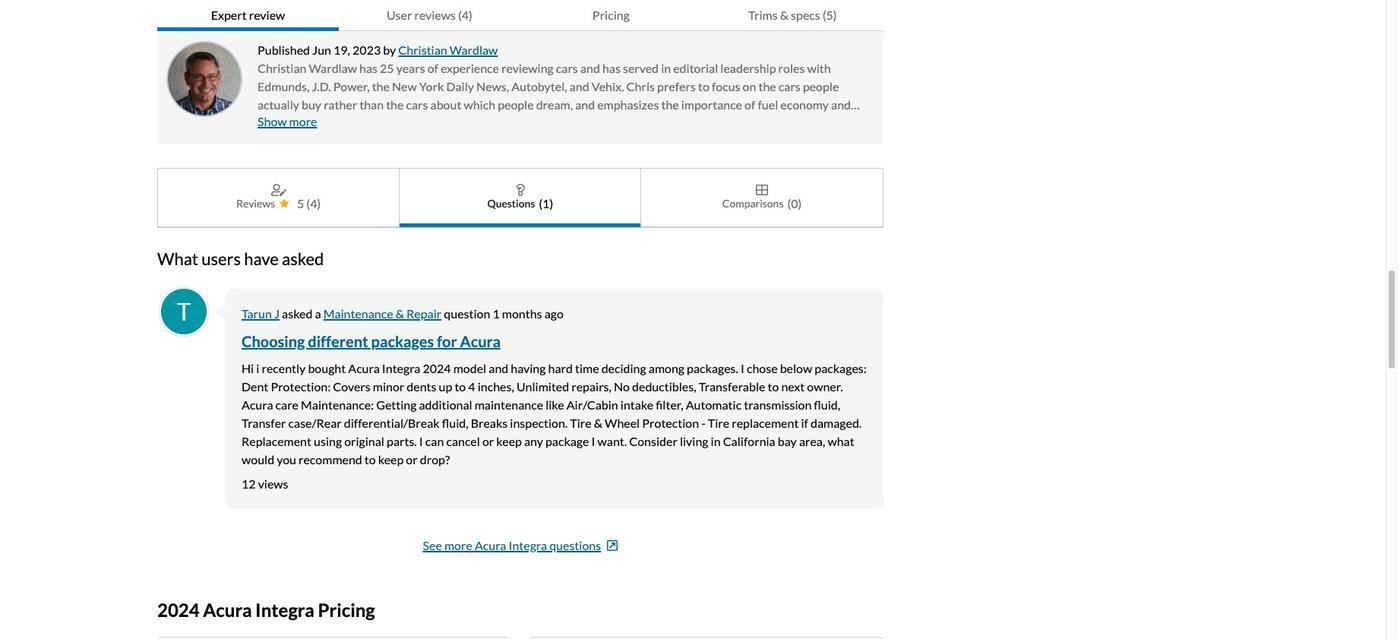 Task type: describe. For each thing, give the bounding box(es) containing it.
deciding
[[602, 361, 647, 375]]

buy
[[302, 97, 322, 111]]

0 horizontal spatial i
[[419, 434, 423, 448]]

show
[[258, 114, 287, 128]]

drive.
[[480, 115, 510, 130]]

user reviews (4)
[[387, 8, 473, 22]]

news,
[[477, 79, 509, 93]]

1 vertical spatial a
[[315, 306, 321, 320]]

1 horizontal spatial christian
[[398, 42, 447, 57]]

replacement
[[732, 415, 799, 430]]

roles
[[779, 60, 805, 75]]

packages
[[371, 332, 434, 350]]

the right on
[[759, 79, 776, 93]]

packages:
[[815, 361, 867, 375]]

rather
[[324, 97, 357, 111]]

tab list containing 5
[[157, 168, 884, 228]]

differential/break
[[344, 415, 440, 430]]

getting
[[376, 397, 417, 412]]

question image
[[516, 184, 525, 196]]

0 vertical spatial wardlaw
[[450, 42, 498, 57]]

protection
[[642, 415, 699, 430]]

what
[[157, 249, 198, 269]]

5
[[297, 196, 304, 210]]

comparisons count element
[[788, 194, 802, 212]]

1
[[493, 306, 500, 320]]

the down new
[[386, 97, 404, 111]]

and left lives
[[316, 133, 336, 148]]

choosing different packages for acura link
[[242, 332, 501, 350]]

expert review
[[211, 8, 285, 22]]

among
[[649, 361, 685, 375]]

if
[[801, 415, 809, 430]]

using
[[314, 434, 342, 448]]

a inside christian wardlaw has 25 years of experience reviewing cars and has served in editorial leadership roles with edmunds, j.d. power, the new york daily news, autobytel, and vehix. chris prefers to focus on the cars people actually buy rather than the cars about which people dream, and emphasizes the importance of fuel economy and safety as much as how much fun a car is to drive. chris is married to an automotive journalist, is the father of four daughters, and lives in southern california.
[[428, 115, 435, 130]]

to left an
[[599, 115, 610, 130]]

maintenance & repair link
[[323, 306, 442, 320]]

j.d.
[[312, 79, 331, 93]]

0 vertical spatial people
[[803, 79, 839, 93]]

inches,
[[478, 379, 514, 393]]

1 vertical spatial in
[[365, 133, 375, 148]]

see
[[423, 538, 442, 552]]

how
[[352, 115, 375, 130]]

to left 4 in the bottom left of the page
[[455, 379, 466, 393]]

to down original
[[365, 452, 376, 466]]

transmission
[[744, 397, 812, 412]]

reviews
[[236, 197, 275, 210]]

2 tire from the left
[[708, 415, 730, 430]]

5 (4)
[[297, 196, 321, 210]]

0 horizontal spatial people
[[498, 97, 534, 111]]

2024 acura integra pricing
[[157, 599, 375, 621]]

up
[[439, 379, 452, 393]]

minor
[[373, 379, 405, 393]]

like
[[546, 397, 564, 412]]

new
[[392, 79, 417, 93]]

chose
[[747, 361, 778, 375]]

editorial
[[673, 60, 718, 75]]

maintenance
[[475, 397, 543, 412]]

user reviews (4) tab
[[339, 0, 520, 31]]

2024 inside hi i recently bought acura integra 2024 model and having hard time deciding  among packages. i chose below packages: dent protection: covers minor dents up to 4 inches, unlimited repairs, no  deductibles, transferable to next owner. acura care maintenance: getting additional maintenance like air/cabin  intake filter, automatic transmission fluid, transfer case/rear  differential/break fluid, breaks inspection. tire & wheel protection - tire replacement if damaged. replacement using  original parts. i can cancel or keep any package i want. consider living in california bay  area, what would you recommend to keep or drop?
[[423, 361, 451, 375]]

1 tire from the left
[[570, 415, 592, 430]]

automotive
[[628, 115, 689, 130]]

reviews count element
[[307, 194, 321, 212]]

any
[[524, 434, 543, 448]]

bought
[[308, 361, 346, 375]]

additional
[[419, 397, 472, 412]]

dent
[[242, 379, 268, 393]]

vehix.
[[592, 79, 624, 93]]

dents
[[407, 379, 437, 393]]

4
[[468, 379, 475, 393]]

christian wardlaw link
[[398, 42, 498, 57]]

questions
[[488, 197, 535, 210]]

review
[[249, 8, 285, 22]]

2 horizontal spatial cars
[[779, 79, 801, 93]]

wardlaw inside christian wardlaw has 25 years of experience reviewing cars and has served in editorial leadership roles with edmunds, j.d. power, the new york daily news, autobytel, and vehix. chris prefers to focus on the cars people actually buy rather than the cars about which people dream, and emphasizes the importance of fuel economy and safety as much as how much fun a car is to drive. chris is married to an automotive journalist, is the father of four daughters, and lives in southern california.
[[309, 60, 357, 75]]

2 is from the left
[[543, 115, 552, 130]]

the down fuel
[[757, 115, 775, 130]]

0 vertical spatial keep
[[497, 434, 522, 448]]

0 vertical spatial of
[[428, 60, 438, 75]]

care
[[276, 397, 299, 412]]

dream,
[[536, 97, 573, 111]]

1 horizontal spatial i
[[592, 434, 595, 448]]

in inside hi i recently bought acura integra 2024 model and having hard time deciding  among packages. i chose below packages: dent protection: covers minor dents up to 4 inches, unlimited repairs, no  deductibles, transferable to next owner. acura care maintenance: getting additional maintenance like air/cabin  intake filter, automatic transmission fluid, transfer case/rear  differential/break fluid, breaks inspection. tire & wheel protection - tire replacement if damaged. replacement using  original parts. i can cancel or keep any package i want. consider living in california bay  area, what would you recommend to keep or drop?
[[711, 434, 721, 448]]

father
[[777, 115, 810, 130]]

autobytel,
[[512, 79, 567, 93]]

consider
[[629, 434, 678, 448]]

questions count element
[[539, 194, 553, 212]]

case/rear
[[288, 415, 342, 430]]

what
[[828, 434, 855, 448]]

owner.
[[807, 379, 843, 393]]

(5)
[[823, 8, 837, 22]]

and up "married"
[[575, 97, 595, 111]]

prefers
[[657, 79, 696, 93]]

daily
[[446, 79, 474, 93]]

2 horizontal spatial i
[[741, 361, 745, 375]]

external link square image
[[607, 539, 618, 551]]

integra inside hi i recently bought acura integra 2024 model and having hard time deciding  among packages. i chose below packages: dent protection: covers minor dents up to 4 inches, unlimited repairs, no  deductibles, transferable to next owner. acura care maintenance: getting additional maintenance like air/cabin  intake filter, automatic transmission fluid, transfer case/rear  differential/break fluid, breaks inspection. tire & wheel protection - tire replacement if damaged. replacement using  original parts. i can cancel or keep any package i want. consider living in california bay  area, what would you recommend to keep or drop?
[[382, 361, 421, 375]]

trims & specs (5)
[[748, 8, 837, 22]]

southern
[[377, 133, 426, 148]]

automatic
[[686, 397, 742, 412]]

-
[[702, 415, 706, 430]]

inspection.
[[510, 415, 568, 430]]

questions (1)
[[488, 196, 553, 210]]

(4) inside tab
[[458, 8, 473, 22]]

reviewing
[[502, 60, 554, 75]]

trims & specs (5) tab
[[702, 0, 884, 31]]

have
[[244, 249, 279, 269]]

area,
[[799, 434, 826, 448]]

2 horizontal spatial of
[[812, 115, 823, 130]]

below
[[780, 361, 813, 375]]

served
[[623, 60, 659, 75]]

repair
[[407, 306, 442, 320]]

and left vehix.
[[570, 79, 589, 93]]

2 asked from the top
[[282, 306, 313, 320]]

transfer
[[242, 415, 286, 430]]



Task type: vqa. For each thing, say whether or not it's contained in the screenshot.
me
no



Task type: locate. For each thing, give the bounding box(es) containing it.
acura
[[460, 332, 501, 350], [348, 361, 380, 375], [242, 397, 273, 412], [475, 538, 506, 552], [203, 599, 252, 621]]

journalist,
[[691, 115, 744, 130]]

user edit image
[[271, 184, 286, 196]]

1 horizontal spatial (4)
[[458, 8, 473, 22]]

emphasizes
[[597, 97, 659, 111]]

1 horizontal spatial 2024
[[423, 361, 451, 375]]

hard
[[548, 361, 573, 375]]

1 vertical spatial fluid,
[[442, 415, 469, 430]]

1 horizontal spatial wardlaw
[[450, 42, 498, 57]]

(4) right 5
[[307, 196, 321, 210]]

2 as from the left
[[338, 115, 349, 130]]

0 vertical spatial &
[[780, 8, 789, 22]]

than
[[360, 97, 384, 111]]

0 horizontal spatial integra
[[255, 599, 315, 621]]

1 has from the left
[[359, 60, 378, 75]]

1 vertical spatial 2024
[[157, 599, 200, 621]]

different
[[308, 332, 368, 350]]

1 horizontal spatial in
[[661, 60, 671, 75]]

tab list containing expert review
[[157, 0, 884, 31]]

0 horizontal spatial chris
[[513, 115, 541, 130]]

recently
[[262, 361, 306, 375]]

york
[[419, 79, 444, 93]]

1 horizontal spatial cars
[[556, 60, 578, 75]]

protection:
[[271, 379, 331, 393]]

1 vertical spatial (4)
[[307, 196, 321, 210]]

1 horizontal spatial more
[[445, 538, 473, 552]]

cars up fun
[[406, 97, 428, 111]]

0 horizontal spatial has
[[359, 60, 378, 75]]

parts.
[[387, 434, 417, 448]]

is right car
[[456, 115, 464, 130]]

0 horizontal spatial fluid,
[[442, 415, 469, 430]]

safety
[[258, 115, 290, 130]]

of left fuel
[[745, 97, 756, 111]]

0 vertical spatial asked
[[282, 249, 324, 269]]

0 vertical spatial pricing
[[593, 8, 630, 22]]

chris down 'served'
[[627, 79, 655, 93]]

0 vertical spatial 2024
[[423, 361, 451, 375]]

wheel
[[605, 415, 640, 430]]

for
[[437, 332, 457, 350]]

1 horizontal spatial keep
[[497, 434, 522, 448]]

0 horizontal spatial as
[[293, 115, 304, 130]]

1 horizontal spatial or
[[483, 434, 494, 448]]

people
[[803, 79, 839, 93], [498, 97, 534, 111]]

0 horizontal spatial much
[[306, 115, 336, 130]]

and up inches,
[[489, 361, 509, 375]]

of up york
[[428, 60, 438, 75]]

christian wardlaw has 25 years of experience reviewing cars and has served in editorial leadership roles with edmunds, j.d. power, the new york daily news, autobytel, and vehix. chris prefers to focus on the cars people actually buy rather than the cars about which people dream, and emphasizes the importance of fuel economy and safety as much as how much fun a car is to drive. chris is married to an automotive journalist, is the father of four daughters, and lives in southern california.
[[258, 60, 851, 148]]

cars up autobytel,
[[556, 60, 578, 75]]

0 vertical spatial cars
[[556, 60, 578, 75]]

a up different
[[315, 306, 321, 320]]

of left four
[[812, 115, 823, 130]]

integra inside 'link'
[[509, 538, 547, 552]]

0 horizontal spatial (4)
[[307, 196, 321, 210]]

in right lives
[[365, 133, 375, 148]]

1 horizontal spatial people
[[803, 79, 839, 93]]

trims
[[748, 8, 778, 22]]

fun
[[408, 115, 426, 130]]

jun
[[312, 42, 331, 57]]

more for show
[[289, 114, 317, 128]]

expert review tab
[[157, 0, 339, 31]]

1 vertical spatial integra
[[509, 538, 547, 552]]

drop?
[[420, 452, 450, 466]]

in
[[661, 60, 671, 75], [365, 133, 375, 148], [711, 434, 721, 448]]

1 tab list from the top
[[157, 0, 884, 31]]

maintenance:
[[301, 397, 374, 412]]

1 is from the left
[[456, 115, 464, 130]]

see more acura integra questions link
[[423, 536, 618, 554]]

th large image
[[756, 184, 768, 196]]

the down prefers
[[661, 97, 679, 111]]

1 vertical spatial people
[[498, 97, 534, 111]]

0 vertical spatial christian
[[398, 42, 447, 57]]

wardlaw
[[450, 42, 498, 57], [309, 60, 357, 75]]

fuel
[[758, 97, 778, 111]]

air/cabin
[[567, 397, 618, 412]]

filter,
[[656, 397, 684, 412]]

wardlaw up experience
[[450, 42, 498, 57]]

1 asked from the top
[[282, 249, 324, 269]]

keep left any
[[497, 434, 522, 448]]

would
[[242, 452, 274, 466]]

1 vertical spatial tab list
[[157, 168, 884, 228]]

tarun
[[242, 306, 272, 320]]

christian up edmunds,
[[258, 60, 307, 75]]

more for see
[[445, 538, 473, 552]]

2 has from the left
[[603, 60, 621, 75]]

is right journalist,
[[746, 115, 755, 130]]

1 horizontal spatial is
[[543, 115, 552, 130]]

i left want.
[[592, 434, 595, 448]]

0 vertical spatial integra
[[382, 361, 421, 375]]

i
[[256, 361, 259, 375]]

1 vertical spatial wardlaw
[[309, 60, 357, 75]]

1 as from the left
[[293, 115, 304, 130]]

0 horizontal spatial wardlaw
[[309, 60, 357, 75]]

0 horizontal spatial pricing
[[318, 599, 375, 621]]

0 horizontal spatial more
[[289, 114, 317, 128]]

(0)
[[788, 196, 802, 210]]

is down the dream,
[[543, 115, 552, 130]]

1 horizontal spatial has
[[603, 60, 621, 75]]

unlimited
[[517, 379, 569, 393]]

much up southern
[[377, 115, 406, 130]]

asked right j
[[282, 306, 313, 320]]

much down buy
[[306, 115, 336, 130]]

which
[[464, 97, 496, 111]]

tire down air/cabin
[[570, 415, 592, 430]]

views
[[258, 476, 288, 491]]

people down the with
[[803, 79, 839, 93]]

and inside hi i recently bought acura integra 2024 model and having hard time deciding  among packages. i chose below packages: dent protection: covers minor dents up to 4 inches, unlimited repairs, no  deductibles, transferable to next owner. acura care maintenance: getting additional maintenance like air/cabin  intake filter, automatic transmission fluid, transfer case/rear  differential/break fluid, breaks inspection. tire & wheel protection - tire replacement if damaged. replacement using  original parts. i can cancel or keep any package i want. consider living in california bay  area, what would you recommend to keep or drop?
[[489, 361, 509, 375]]

power,
[[333, 79, 370, 93]]

& left repair
[[396, 306, 404, 320]]

i left can
[[419, 434, 423, 448]]

more down buy
[[289, 114, 317, 128]]

living
[[680, 434, 709, 448]]

2 tab list from the top
[[157, 168, 884, 228]]

tire right -
[[708, 415, 730, 430]]

repairs,
[[572, 379, 612, 393]]

to up transmission
[[768, 379, 779, 393]]

0 horizontal spatial in
[[365, 133, 375, 148]]

replacement
[[242, 434, 312, 448]]

edmunds,
[[258, 79, 310, 93]]

about
[[431, 97, 462, 111]]

0 horizontal spatial a
[[315, 306, 321, 320]]

tab panel
[[157, 0, 884, 7]]

& inside tab
[[780, 8, 789, 22]]

christian inside christian wardlaw has 25 years of experience reviewing cars and has served in editorial leadership roles with edmunds, j.d. power, the new york daily news, autobytel, and vehix. chris prefers to focus on the cars people actually buy rather than the cars about which people dream, and emphasizes the importance of fuel economy and safety as much as how much fun a car is to drive. chris is married to an automotive journalist, is the father of four daughters, and lives in southern california.
[[258, 60, 307, 75]]

0 vertical spatial or
[[483, 434, 494, 448]]

0 vertical spatial in
[[661, 60, 671, 75]]

want.
[[598, 434, 627, 448]]

& down air/cabin
[[594, 415, 603, 430]]

wardlaw down 19,
[[309, 60, 357, 75]]

see more acura integra questions
[[423, 538, 601, 552]]

2 vertical spatial in
[[711, 434, 721, 448]]

pricing inside tab
[[593, 8, 630, 22]]

car
[[437, 115, 454, 130]]

1 horizontal spatial pricing
[[593, 8, 630, 22]]

asked right the have
[[282, 249, 324, 269]]

3 is from the left
[[746, 115, 755, 130]]

a left car
[[428, 115, 435, 130]]

next
[[782, 379, 805, 393]]

2 horizontal spatial integra
[[509, 538, 547, 552]]

1 horizontal spatial as
[[338, 115, 349, 130]]

1 horizontal spatial much
[[377, 115, 406, 130]]

1 vertical spatial more
[[445, 538, 473, 552]]

christian
[[398, 42, 447, 57], [258, 60, 307, 75]]

tire
[[570, 415, 592, 430], [708, 415, 730, 430]]

users
[[202, 249, 241, 269]]

damaged.
[[811, 415, 862, 430]]

to
[[698, 79, 710, 93], [467, 115, 478, 130], [599, 115, 610, 130], [455, 379, 466, 393], [768, 379, 779, 393], [365, 452, 376, 466]]

months
[[502, 306, 542, 320]]

0 horizontal spatial is
[[456, 115, 464, 130]]

0 horizontal spatial christian
[[258, 60, 307, 75]]

can
[[425, 434, 444, 448]]

to down which
[[467, 115, 478, 130]]

25
[[380, 60, 394, 75]]

chris
[[627, 79, 655, 93], [513, 115, 541, 130]]

question
[[444, 306, 490, 320]]

j
[[274, 306, 280, 320]]

2024
[[423, 361, 451, 375], [157, 599, 200, 621]]

or down breaks
[[483, 434, 494, 448]]

2 vertical spatial &
[[594, 415, 603, 430]]

cars down roles
[[779, 79, 801, 93]]

0 horizontal spatial keep
[[378, 452, 404, 466]]

cars
[[556, 60, 578, 75], [779, 79, 801, 93], [406, 97, 428, 111]]

california
[[723, 434, 776, 448]]

(4) right reviews at the top of page
[[458, 8, 473, 22]]

2 vertical spatial of
[[812, 115, 823, 130]]

user
[[387, 8, 412, 22]]

0 horizontal spatial &
[[396, 306, 404, 320]]

0 vertical spatial chris
[[627, 79, 655, 93]]

maintenance
[[323, 306, 393, 320]]

0 vertical spatial fluid,
[[814, 397, 841, 412]]

i left chose
[[741, 361, 745, 375]]

and up four
[[831, 97, 851, 111]]

pricing tab
[[520, 0, 702, 31]]

or down parts. at the left of page
[[406, 452, 418, 466]]

original
[[344, 434, 385, 448]]

1 vertical spatial keep
[[378, 452, 404, 466]]

1 vertical spatial or
[[406, 452, 418, 466]]

economy
[[781, 97, 829, 111]]

1 horizontal spatial of
[[745, 97, 756, 111]]

1 horizontal spatial chris
[[627, 79, 655, 93]]

the down 25
[[372, 79, 390, 93]]

0 horizontal spatial cars
[[406, 97, 428, 111]]

fluid, down owner.
[[814, 397, 841, 412]]

christian up years
[[398, 42, 447, 57]]

more inside 'link'
[[445, 538, 473, 552]]

12
[[242, 476, 256, 491]]

choosing
[[242, 332, 305, 350]]

tab list
[[157, 0, 884, 31], [157, 168, 884, 228]]

a
[[428, 115, 435, 130], [315, 306, 321, 320]]

1 much from the left
[[306, 115, 336, 130]]

to up 'importance'
[[698, 79, 710, 93]]

2 horizontal spatial in
[[711, 434, 721, 448]]

1 vertical spatial &
[[396, 306, 404, 320]]

fluid, up cancel in the left bottom of the page
[[442, 415, 469, 430]]

19,
[[334, 42, 350, 57]]

as up daughters,
[[293, 115, 304, 130]]

1 vertical spatial of
[[745, 97, 756, 111]]

1 horizontal spatial tire
[[708, 415, 730, 430]]

1 horizontal spatial &
[[594, 415, 603, 430]]

in up prefers
[[661, 60, 671, 75]]

1 horizontal spatial fluid,
[[814, 397, 841, 412]]

0 horizontal spatial tire
[[570, 415, 592, 430]]

leadership
[[721, 60, 776, 75]]

2 vertical spatial integra
[[255, 599, 315, 621]]

and up vehix.
[[581, 60, 600, 75]]

acura inside 'link'
[[475, 538, 506, 552]]

christian wardlaw headshot image
[[166, 41, 242, 117]]

has down 2023
[[359, 60, 378, 75]]

the
[[372, 79, 390, 93], [759, 79, 776, 93], [386, 97, 404, 111], [661, 97, 679, 111], [757, 115, 775, 130]]

2023
[[353, 42, 381, 57]]

2 horizontal spatial &
[[780, 8, 789, 22]]

as down rather
[[338, 115, 349, 130]]

1 horizontal spatial integra
[[382, 361, 421, 375]]

has up vehix.
[[603, 60, 621, 75]]

0 horizontal spatial or
[[406, 452, 418, 466]]

in right living
[[711, 434, 721, 448]]

as
[[293, 115, 304, 130], [338, 115, 349, 130]]

2 horizontal spatial is
[[746, 115, 755, 130]]

1 vertical spatial cars
[[779, 79, 801, 93]]

1 vertical spatial chris
[[513, 115, 541, 130]]

more right see
[[445, 538, 473, 552]]

0 horizontal spatial 2024
[[157, 599, 200, 621]]

0 vertical spatial tab list
[[157, 0, 884, 31]]

on
[[743, 79, 756, 93]]

package
[[546, 434, 589, 448]]

0 vertical spatial more
[[289, 114, 317, 128]]

1 horizontal spatial a
[[428, 115, 435, 130]]

people up drive.
[[498, 97, 534, 111]]

2 much from the left
[[377, 115, 406, 130]]

keep down parts. at the left of page
[[378, 452, 404, 466]]

much
[[306, 115, 336, 130], [377, 115, 406, 130]]

& inside hi i recently bought acura integra 2024 model and having hard time deciding  among packages. i chose below packages: dent protection: covers minor dents up to 4 inches, unlimited repairs, no  deductibles, transferable to next owner. acura care maintenance: getting additional maintenance like air/cabin  intake filter, automatic transmission fluid, transfer case/rear  differential/break fluid, breaks inspection. tire & wheel protection - tire replacement if damaged. replacement using  original parts. i can cancel or keep any package i want. consider living in california bay  area, what would you recommend to keep or drop?
[[594, 415, 603, 430]]

chris right drive.
[[513, 115, 541, 130]]

2 vertical spatial cars
[[406, 97, 428, 111]]

model
[[453, 361, 487, 375]]

1 vertical spatial asked
[[282, 306, 313, 320]]

0 vertical spatial a
[[428, 115, 435, 130]]

0 vertical spatial (4)
[[458, 8, 473, 22]]

focus
[[712, 79, 741, 93]]

0 horizontal spatial of
[[428, 60, 438, 75]]

1 vertical spatial christian
[[258, 60, 307, 75]]

1 vertical spatial pricing
[[318, 599, 375, 621]]

actually
[[258, 97, 299, 111]]

& left specs
[[780, 8, 789, 22]]



